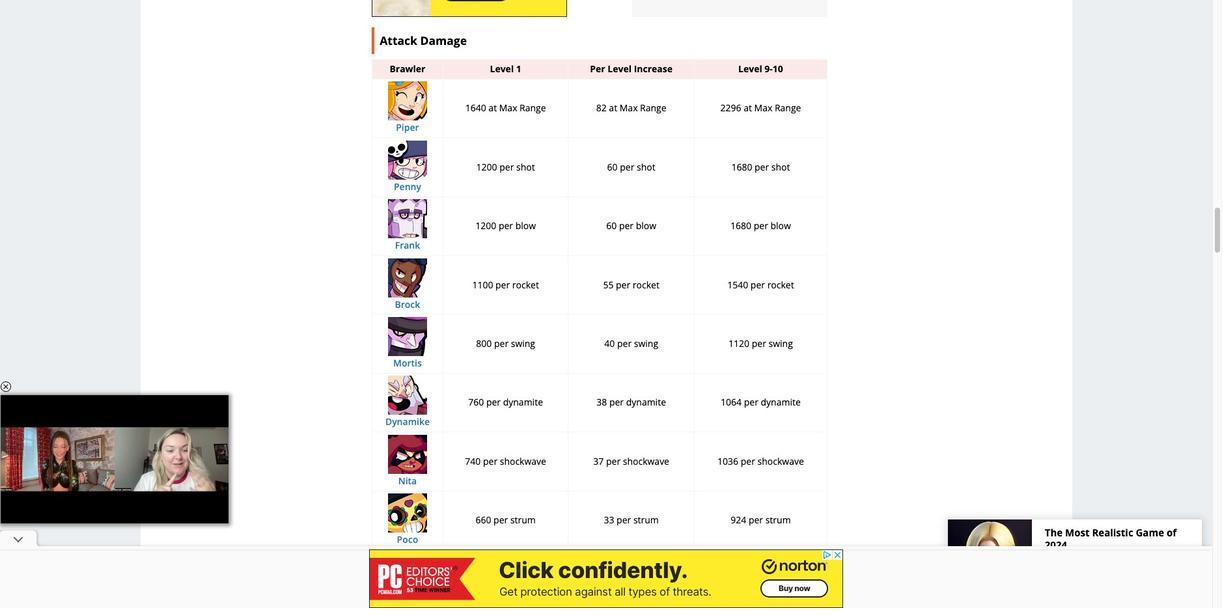 Task type: vqa. For each thing, say whether or not it's contained in the screenshot.
complete
no



Task type: describe. For each thing, give the bounding box(es) containing it.
740
[[465, 455, 481, 467]]

poco
[[397, 534, 418, 546]]

range for 1640 at max range
[[520, 102, 546, 114]]

most
[[1066, 526, 1090, 539]]

1640 at max range
[[465, 102, 546, 114]]

dynamike
[[385, 416, 430, 428]]

nico parker on the balance of coping with grief in 'suncoast'
[[8, 400, 259, 412]]

on
[[57, 400, 68, 412]]

800 per swing
[[476, 337, 535, 350]]

brawl stars nita image
[[388, 435, 427, 474]]

blow for 60 per blow
[[636, 220, 657, 232]]

924 per strum
[[731, 514, 791, 526]]

brawl stars frank image
[[388, 199, 427, 239]]

2024
[[1045, 539, 1068, 552]]

in
[[207, 400, 215, 412]]

the
[[71, 400, 84, 412]]

2 advertisement element from the left
[[632, 0, 827, 17]]

max for 1640
[[499, 102, 517, 114]]

37 per shockwave
[[594, 455, 670, 467]]

nita
[[398, 475, 417, 487]]

max for 2296
[[755, 102, 773, 114]]

grief
[[186, 400, 205, 412]]

per for 760 per dynamite
[[486, 396, 501, 409]]

per for 1680 per blow
[[754, 220, 768, 232]]

brock
[[395, 298, 420, 310]]

per for 800 per swing
[[494, 337, 509, 350]]

33
[[604, 514, 615, 526]]

dynamite for 1064 per dynamite
[[761, 396, 801, 409]]

per for 60 per shot
[[620, 161, 635, 173]]

game
[[1136, 526, 1165, 539]]

shockwave for 1036 per shockwave
[[758, 455, 804, 467]]

rocket for 1100 per rocket
[[512, 278, 539, 291]]

shot for 1680 per shot
[[772, 161, 790, 173]]

level for level 1
[[490, 63, 514, 75]]

second for 600 per second
[[508, 573, 538, 585]]

attack
[[380, 33, 417, 48]]

strum for 924 per strum
[[766, 514, 791, 526]]

1200 per blow
[[476, 220, 536, 232]]

brawl stars penny image
[[388, 141, 427, 180]]

38
[[597, 396, 607, 409]]

brawl stars brock image
[[388, 258, 427, 297]]

rocket for 55 per rocket
[[633, 278, 660, 291]]

1 advertisement element from the left
[[372, 0, 567, 17]]

660
[[476, 514, 491, 526]]

38 per dynamite
[[597, 396, 666, 409]]

swing for 800 per swing
[[511, 337, 535, 350]]

0 vertical spatial of
[[124, 400, 132, 412]]

poco link
[[375, 494, 441, 546]]

realistic
[[1092, 526, 1134, 539]]

1680 for 1680 per shot
[[732, 161, 753, 173]]

37
[[594, 455, 604, 467]]

1540 per rocket
[[728, 278, 794, 291]]

1200 per shot
[[476, 161, 535, 173]]

2296
[[721, 102, 742, 114]]

82
[[596, 102, 607, 114]]

per for 660 per strum
[[494, 514, 508, 526]]

with
[[166, 400, 184, 412]]

shot for 60 per shot
[[637, 161, 656, 173]]

60 per shot
[[607, 161, 656, 173]]

1100 per rocket
[[472, 278, 539, 291]]

per for 1200 per shot
[[500, 161, 514, 173]]

1036
[[718, 455, 739, 467]]

per for 40 per swing
[[617, 337, 632, 350]]

840 per second
[[728, 573, 794, 585]]

the most realistic game of 2024
[[1045, 526, 1177, 552]]

per for 1680 per shot
[[755, 161, 769, 173]]

60 for 60 per shot
[[607, 161, 618, 173]]

9-
[[765, 63, 773, 75]]

1120 per swing
[[729, 337, 793, 350]]

level 1
[[490, 63, 522, 75]]

swing for 1120 per swing
[[769, 337, 793, 350]]

2296 at max range
[[721, 102, 801, 114]]

mortis link
[[375, 317, 441, 369]]

1680 per shot
[[732, 161, 790, 173]]

per for 600 per second
[[491, 573, 506, 585]]

brawl stars barley image
[[388, 553, 427, 592]]

piper link
[[375, 82, 441, 134]]

penny
[[394, 180, 421, 193]]

1540
[[728, 278, 749, 291]]

30
[[602, 573, 612, 585]]

coping
[[134, 400, 164, 412]]

balance
[[87, 400, 122, 412]]

the
[[1045, 526, 1063, 539]]

dynamite for 760 per dynamite
[[503, 396, 543, 409]]

attack damage
[[380, 33, 467, 48]]

per for 924 per strum
[[749, 514, 763, 526]]

strum for 660 per strum
[[511, 514, 536, 526]]

level 9-10
[[739, 63, 783, 75]]

40 per swing
[[605, 337, 658, 350]]

82 at max range
[[596, 102, 667, 114]]

1
[[516, 63, 522, 75]]

nita link
[[375, 435, 441, 487]]

damage
[[420, 33, 467, 48]]

brawl stars dynamike image
[[388, 376, 427, 415]]



Task type: locate. For each thing, give the bounding box(es) containing it.
0 horizontal spatial second
[[508, 573, 538, 585]]

per right 1100
[[496, 278, 510, 291]]

blow up "1100 per rocket"
[[516, 220, 536, 232]]

strum right the 660
[[511, 514, 536, 526]]

1 horizontal spatial shockwave
[[623, 455, 670, 467]]

per
[[500, 161, 514, 173], [620, 161, 635, 173], [755, 161, 769, 173], [499, 220, 513, 232], [619, 220, 634, 232], [754, 220, 768, 232], [496, 278, 510, 291], [616, 278, 631, 291], [751, 278, 765, 291], [494, 337, 509, 350], [617, 337, 632, 350], [752, 337, 767, 350], [486, 396, 501, 409], [610, 396, 624, 409], [744, 396, 759, 409], [483, 455, 498, 467], [606, 455, 621, 467], [741, 455, 755, 467], [494, 514, 508, 526], [617, 514, 631, 526], [749, 514, 763, 526], [491, 573, 506, 585], [614, 573, 629, 585], [746, 573, 761, 585]]

swing right 40
[[634, 337, 658, 350]]

3 dynamite from the left
[[761, 396, 801, 409]]

per right 1540
[[751, 278, 765, 291]]

60 up 55
[[607, 220, 617, 232]]

shot up 60 per blow
[[637, 161, 656, 173]]

brawl stars mortis image
[[388, 317, 427, 356]]

0 vertical spatial 1680
[[732, 161, 753, 173]]

advertisement element
[[372, 0, 567, 17], [632, 0, 827, 17]]

0 horizontal spatial advertisement element
[[372, 0, 567, 17]]

per for 55 per rocket
[[616, 278, 631, 291]]

3 rocket from the left
[[768, 278, 794, 291]]

1 horizontal spatial swing
[[634, 337, 658, 350]]

0 horizontal spatial blow
[[516, 220, 536, 232]]

per right '30'
[[614, 573, 629, 585]]

at right 82
[[609, 102, 618, 114]]

the most realistic game of 2024 link
[[948, 526, 1202, 605]]

2 max from the left
[[620, 102, 638, 114]]

0 vertical spatial 1200
[[476, 161, 497, 173]]

2 horizontal spatial rocket
[[768, 278, 794, 291]]

shot for 1200 per shot
[[517, 161, 535, 173]]

swing right 1120
[[769, 337, 793, 350]]

at right the 2296 on the right of the page
[[744, 102, 752, 114]]

1 horizontal spatial shot
[[637, 161, 656, 173]]

2 horizontal spatial strum
[[766, 514, 791, 526]]

0 horizontal spatial at
[[489, 102, 497, 114]]

blow down 1680 per shot
[[771, 220, 791, 232]]

1 shockwave from the left
[[500, 455, 546, 467]]

1680 down the 2296 on the right of the page
[[732, 161, 753, 173]]

600 per second
[[473, 573, 538, 585]]

3 strum from the left
[[766, 514, 791, 526]]

60 down 82 at max range
[[607, 161, 618, 173]]

second for 840 per second
[[763, 573, 794, 585]]

60 for 60 per blow
[[607, 220, 617, 232]]

shockwave
[[500, 455, 546, 467], [623, 455, 670, 467], [758, 455, 804, 467]]

1 horizontal spatial advertisement element
[[632, 0, 827, 17]]

per down "1640 at max range"
[[500, 161, 514, 173]]

rocket
[[512, 278, 539, 291], [633, 278, 660, 291], [768, 278, 794, 291]]

840
[[728, 573, 744, 585]]

1680 for 1680 per blow
[[731, 220, 752, 232]]

per right 1064
[[744, 396, 759, 409]]

per for 1036 per shockwave
[[741, 455, 755, 467]]

30 per second
[[602, 573, 662, 585]]

shockwave right 37
[[623, 455, 670, 467]]

max right 82
[[620, 102, 638, 114]]

second right '30'
[[631, 573, 662, 585]]

per up 1680 per blow
[[755, 161, 769, 173]]

1 at from the left
[[489, 102, 497, 114]]

per for 1540 per rocket
[[751, 278, 765, 291]]

2 second from the left
[[631, 573, 662, 585]]

level left 9-
[[739, 63, 763, 75]]

2 at from the left
[[609, 102, 618, 114]]

740 per shockwave
[[465, 455, 546, 467]]

parker
[[29, 400, 55, 412]]

per up 1540 per rocket
[[754, 220, 768, 232]]

swing for 40 per swing
[[634, 337, 658, 350]]

level left 1
[[490, 63, 514, 75]]

max
[[499, 102, 517, 114], [620, 102, 638, 114], [755, 102, 773, 114]]

strum
[[511, 514, 536, 526], [634, 514, 659, 526], [766, 514, 791, 526]]

0 horizontal spatial shockwave
[[500, 455, 546, 467]]

1036 per shockwave
[[718, 455, 804, 467]]

2 swing from the left
[[634, 337, 658, 350]]

3 shot from the left
[[772, 161, 790, 173]]

of left coping
[[124, 400, 132, 412]]

1 horizontal spatial of
[[1167, 526, 1177, 539]]

1120
[[729, 337, 750, 350]]

barley link
[[375, 553, 441, 605]]

blow up 55 per rocket
[[636, 220, 657, 232]]

3 range from the left
[[775, 102, 801, 114]]

3 second from the left
[[763, 573, 794, 585]]

1680 per blow
[[731, 220, 791, 232]]

dynamite
[[503, 396, 543, 409], [626, 396, 666, 409], [761, 396, 801, 409]]

0 horizontal spatial max
[[499, 102, 517, 114]]

2 horizontal spatial dynamite
[[761, 396, 801, 409]]

2 horizontal spatial range
[[775, 102, 801, 114]]

penny link
[[375, 141, 441, 193]]

at
[[489, 102, 497, 114], [609, 102, 618, 114], [744, 102, 752, 114]]

1 shot from the left
[[517, 161, 535, 173]]

1 vertical spatial 1200
[[476, 220, 496, 232]]

1 horizontal spatial level
[[608, 63, 632, 75]]

per right 38
[[610, 396, 624, 409]]

1 swing from the left
[[511, 337, 535, 350]]

1 horizontal spatial dynamite
[[626, 396, 666, 409]]

0 horizontal spatial of
[[124, 400, 132, 412]]

1680 up 1540
[[731, 220, 752, 232]]

blow for 1680 per blow
[[771, 220, 791, 232]]

800
[[476, 337, 492, 350]]

1 blow from the left
[[516, 220, 536, 232]]

2 horizontal spatial blow
[[771, 220, 791, 232]]

of
[[124, 400, 132, 412], [1167, 526, 1177, 539]]

0 horizontal spatial strum
[[511, 514, 536, 526]]

shockwave for 740 per shockwave
[[500, 455, 546, 467]]

range down 1
[[520, 102, 546, 114]]

'suncoast'
[[217, 400, 259, 412]]

2 horizontal spatial level
[[739, 63, 763, 75]]

3 blow from the left
[[771, 220, 791, 232]]

dynamite right 38
[[626, 396, 666, 409]]

nico
[[8, 400, 26, 412]]

per for 1100 per rocket
[[496, 278, 510, 291]]

shot up 1680 per blow
[[772, 161, 790, 173]]

at for 2296
[[744, 102, 752, 114]]

dynamite right 1064
[[761, 396, 801, 409]]

brawler
[[390, 63, 426, 75]]

2 horizontal spatial at
[[744, 102, 752, 114]]

per right 1120
[[752, 337, 767, 350]]

shockwave right 1036
[[758, 455, 804, 467]]

2 range from the left
[[640, 102, 667, 114]]

per right 760 at the bottom
[[486, 396, 501, 409]]

1640
[[465, 102, 486, 114]]

2 shockwave from the left
[[623, 455, 670, 467]]

per for 37 per shockwave
[[606, 455, 621, 467]]

55 per rocket
[[603, 278, 660, 291]]

rocket right 1100
[[512, 278, 539, 291]]

max for 82
[[620, 102, 638, 114]]

shot down "1640 at max range"
[[517, 161, 535, 173]]

range down 10
[[775, 102, 801, 114]]

brock link
[[375, 258, 441, 310]]

760
[[468, 396, 484, 409]]

1680
[[732, 161, 753, 173], [731, 220, 752, 232]]

1 level from the left
[[490, 63, 514, 75]]

1 dynamite from the left
[[503, 396, 543, 409]]

26.2k
[[23, 416, 44, 427]]

swing right 800
[[511, 337, 535, 350]]

per right 924
[[749, 514, 763, 526]]

per right the 660
[[494, 514, 508, 526]]

blow
[[516, 220, 536, 232], [636, 220, 657, 232], [771, 220, 791, 232]]

1 horizontal spatial blow
[[636, 220, 657, 232]]

1200 for 1200 per shot
[[476, 161, 497, 173]]

per right 1036
[[741, 455, 755, 467]]

0 vertical spatial 60
[[607, 161, 618, 173]]

at right 1640
[[489, 102, 497, 114]]

3 level from the left
[[739, 63, 763, 75]]

1 range from the left
[[520, 102, 546, 114]]

brawl stars piper image
[[388, 82, 427, 121]]

dynamike link
[[385, 416, 430, 428]]

per level increase
[[590, 63, 673, 75]]

frank link
[[375, 199, 441, 252]]

level
[[490, 63, 514, 75], [608, 63, 632, 75], [739, 63, 763, 75]]

range down increase
[[640, 102, 667, 114]]

of inside the "the most realistic game of 2024"
[[1167, 526, 1177, 539]]

924
[[731, 514, 747, 526]]

shockwave right the 740 on the left of page
[[500, 455, 546, 467]]

range
[[520, 102, 546, 114], [640, 102, 667, 114], [775, 102, 801, 114]]

level right per
[[608, 63, 632, 75]]

2 horizontal spatial swing
[[769, 337, 793, 350]]

1 rocket from the left
[[512, 278, 539, 291]]

rocket for 1540 per rocket
[[768, 278, 794, 291]]

per for 740 per shockwave
[[483, 455, 498, 467]]

2 rocket from the left
[[633, 278, 660, 291]]

1 max from the left
[[499, 102, 517, 114]]

of right game
[[1167, 526, 1177, 539]]

per for 30 per second
[[614, 573, 629, 585]]

level for level 9-10
[[739, 63, 763, 75]]

strum for 33 per strum
[[634, 514, 659, 526]]

at for 1640
[[489, 102, 497, 114]]

40
[[605, 337, 615, 350]]

shockwave for 37 per shockwave
[[623, 455, 670, 467]]

max right the 2296 on the right of the page
[[755, 102, 773, 114]]

1200 up 1100
[[476, 220, 496, 232]]

2 level from the left
[[608, 63, 632, 75]]

per right 33
[[617, 514, 631, 526]]

660 per strum
[[476, 514, 536, 526]]

second right 840
[[763, 573, 794, 585]]

per for 38 per dynamite
[[610, 396, 624, 409]]

1 horizontal spatial second
[[631, 573, 662, 585]]

blow for 1200 per blow
[[516, 220, 536, 232]]

frank
[[395, 239, 420, 252]]

brawl stars poco image
[[388, 494, 427, 533]]

per for 33 per strum
[[617, 514, 631, 526]]

1 strum from the left
[[511, 514, 536, 526]]

0 horizontal spatial rocket
[[512, 278, 539, 291]]

per right 37
[[606, 455, 621, 467]]

55
[[603, 278, 614, 291]]

rocket right 1540
[[768, 278, 794, 291]]

dynamite right 760 at the bottom
[[503, 396, 543, 409]]

per for 840 per second
[[746, 573, 761, 585]]

mortis
[[393, 357, 422, 369]]

second right "600"
[[508, 573, 538, 585]]

per right 840
[[746, 573, 761, 585]]

piper
[[396, 121, 419, 134]]

33 per strum
[[604, 514, 659, 526]]

range for 82 at max range
[[640, 102, 667, 114]]

600
[[473, 573, 489, 585]]

per down 60 per shot
[[619, 220, 634, 232]]

2 horizontal spatial max
[[755, 102, 773, 114]]

2 strum from the left
[[634, 514, 659, 526]]

max right 1640
[[499, 102, 517, 114]]

1 horizontal spatial rocket
[[633, 278, 660, 291]]

0 horizontal spatial shot
[[517, 161, 535, 173]]

1064 per dynamite
[[721, 396, 801, 409]]

per down 82 at max range
[[620, 161, 635, 173]]

per right 55
[[616, 278, 631, 291]]

increase
[[634, 63, 673, 75]]

60 per blow
[[607, 220, 657, 232]]

per down 1200 per shot
[[499, 220, 513, 232]]

per right 40
[[617, 337, 632, 350]]

1 horizontal spatial strum
[[634, 514, 659, 526]]

1200 for 1200 per blow
[[476, 220, 496, 232]]

per for 1120 per swing
[[752, 337, 767, 350]]

per for 1064 per dynamite
[[744, 396, 759, 409]]

3 at from the left
[[744, 102, 752, 114]]

barley
[[394, 592, 422, 605]]

per right "600"
[[491, 573, 506, 585]]

1200
[[476, 161, 497, 173], [476, 220, 496, 232]]

rocket right 55
[[633, 278, 660, 291]]

strum right 924
[[766, 514, 791, 526]]

per for 1200 per blow
[[499, 220, 513, 232]]

0 horizontal spatial range
[[520, 102, 546, 114]]

760 per dynamite
[[468, 396, 543, 409]]

0 horizontal spatial swing
[[511, 337, 535, 350]]

10
[[773, 63, 783, 75]]

3 shockwave from the left
[[758, 455, 804, 467]]

1 second from the left
[[508, 573, 538, 585]]

swing
[[511, 337, 535, 350], [634, 337, 658, 350], [769, 337, 793, 350]]

second for 30 per second
[[631, 573, 662, 585]]

2 horizontal spatial shot
[[772, 161, 790, 173]]

1064
[[721, 396, 742, 409]]

1 vertical spatial of
[[1167, 526, 1177, 539]]

0 horizontal spatial dynamite
[[503, 396, 543, 409]]

1 vertical spatial 60
[[607, 220, 617, 232]]

2 blow from the left
[[636, 220, 657, 232]]

1 horizontal spatial range
[[640, 102, 667, 114]]

at for 82
[[609, 102, 618, 114]]

1200 down 1640
[[476, 161, 497, 173]]

strum right 33
[[634, 514, 659, 526]]

3 max from the left
[[755, 102, 773, 114]]

1100
[[472, 278, 493, 291]]

per right 800
[[494, 337, 509, 350]]

1 vertical spatial 1680
[[731, 220, 752, 232]]

range for 2296 at max range
[[775, 102, 801, 114]]

2 shot from the left
[[637, 161, 656, 173]]

1 horizontal spatial at
[[609, 102, 618, 114]]

per
[[590, 63, 606, 75]]

2 horizontal spatial shockwave
[[758, 455, 804, 467]]

0 horizontal spatial level
[[490, 63, 514, 75]]

1 horizontal spatial max
[[620, 102, 638, 114]]

second
[[508, 573, 538, 585], [631, 573, 662, 585], [763, 573, 794, 585]]

2 dynamite from the left
[[626, 396, 666, 409]]

per for 60 per blow
[[619, 220, 634, 232]]

2 horizontal spatial second
[[763, 573, 794, 585]]

dynamite for 38 per dynamite
[[626, 396, 666, 409]]

3 swing from the left
[[769, 337, 793, 350]]

60
[[607, 161, 618, 173], [607, 220, 617, 232]]

per right the 740 on the left of page
[[483, 455, 498, 467]]



